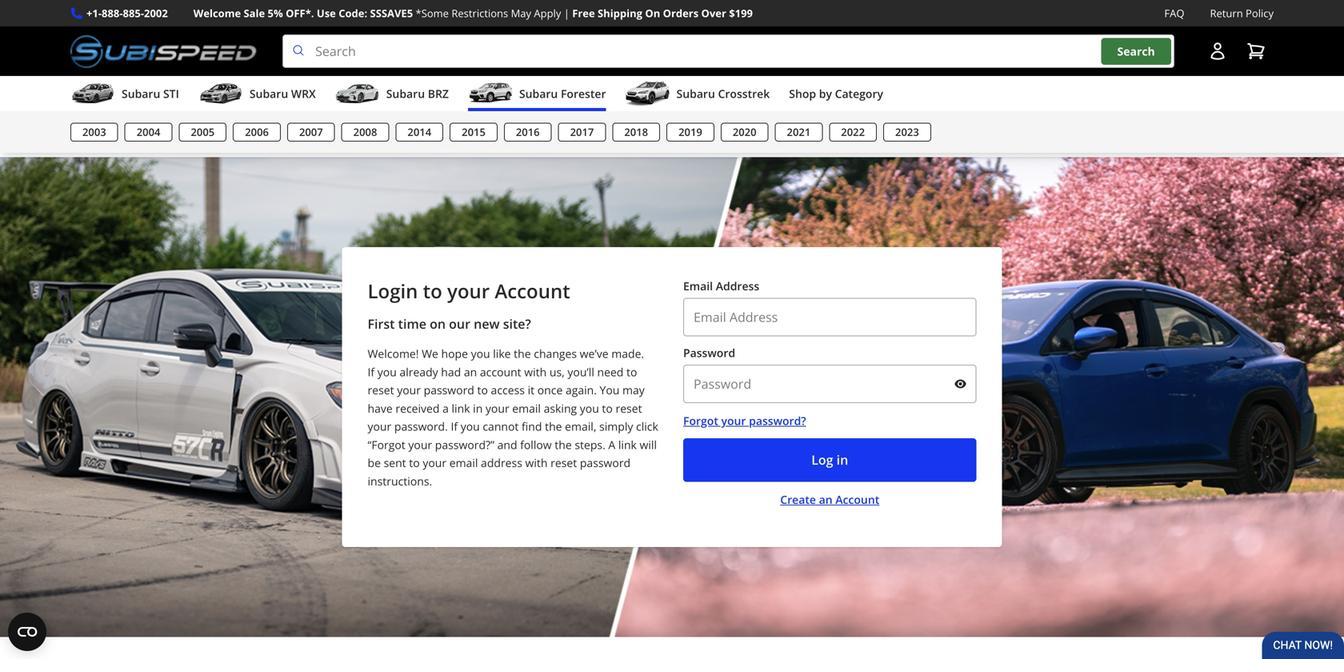 Task type: locate. For each thing, give the bounding box(es) containing it.
search
[[1117, 44, 1155, 59]]

with
[[524, 364, 547, 379], [525, 455, 548, 470]]

email down it
[[512, 401, 541, 416]]

address
[[481, 455, 522, 470]]

1 vertical spatial account
[[835, 492, 879, 507]]

Email Address text field
[[683, 298, 976, 336]]

welcome sale 5% off*. use code: sssave5 *some restrictions may apply | free shipping on orders over $199
[[193, 6, 753, 20]]

1 subaru from the left
[[122, 86, 160, 101]]

a subaru crosstrek thumbnail image image
[[625, 82, 670, 106]]

0 horizontal spatial link
[[452, 401, 470, 416]]

0 vertical spatial if
[[368, 364, 375, 379]]

account up site?
[[495, 278, 570, 304]]

subaru sti
[[122, 86, 179, 101]]

1 horizontal spatial email
[[512, 401, 541, 416]]

an inside create an account link
[[819, 492, 833, 507]]

toggle password visibility image
[[954, 378, 967, 390]]

shop
[[789, 86, 816, 101]]

1 vertical spatial with
[[525, 455, 548, 470]]

the right like
[[514, 346, 531, 361]]

5 subaru from the left
[[676, 86, 715, 101]]

our
[[449, 315, 470, 332]]

use
[[317, 6, 336, 20]]

account
[[495, 278, 570, 304], [835, 492, 879, 507]]

2015 button
[[450, 123, 498, 141]]

subaru inside subaru sti dropdown button
[[122, 86, 160, 101]]

1 vertical spatial in
[[837, 451, 848, 468]]

shipping
[[598, 6, 642, 20]]

subaru inside subaru forester dropdown button
[[519, 86, 558, 101]]

be
[[368, 455, 381, 470]]

2014
[[408, 125, 431, 139]]

you
[[471, 346, 490, 361], [377, 364, 397, 379], [580, 401, 599, 416], [461, 419, 480, 434]]

subaru inside subaru wrx dropdown button
[[250, 86, 288, 101]]

you left like
[[471, 346, 490, 361]]

1 vertical spatial an
[[819, 492, 833, 507]]

login to your account
[[368, 278, 570, 304]]

2016 button
[[504, 123, 552, 141]]

find
[[522, 419, 542, 434]]

subaru left brz
[[386, 86, 425, 101]]

in right log
[[837, 451, 848, 468]]

your down password?"
[[423, 455, 447, 470]]

1 vertical spatial email
[[449, 455, 478, 470]]

subaru for subaru sti
[[122, 86, 160, 101]]

return
[[1210, 6, 1243, 20]]

if down welcome!
[[368, 364, 375, 379]]

an
[[464, 364, 477, 379], [819, 492, 833, 507]]

the down email,
[[555, 437, 572, 452]]

password down the had
[[424, 382, 474, 398]]

0 vertical spatial in
[[473, 401, 483, 416]]

subaru up "2019"
[[676, 86, 715, 101]]

steps.
[[575, 437, 605, 452]]

code:
[[339, 6, 367, 20]]

your right forgot
[[721, 413, 746, 428]]

an right create
[[819, 492, 833, 507]]

2003 button
[[70, 123, 118, 141]]

forgot your password? link
[[683, 413, 976, 429]]

password down a
[[580, 455, 631, 470]]

if up password?"
[[451, 419, 458, 434]]

888-
[[102, 6, 123, 20]]

to up the may
[[626, 364, 637, 379]]

with up it
[[524, 364, 547, 379]]

2 vertical spatial reset
[[551, 455, 577, 470]]

subaru for subaru forester
[[519, 86, 558, 101]]

an right the had
[[464, 364, 477, 379]]

asking
[[544, 401, 577, 416]]

apply
[[534, 6, 561, 20]]

5%
[[268, 6, 283, 20]]

welcome! we hope you like the changes we've made. if you already had an account with us, you'll need to reset your password to access it once again. you may have received a link in your email asking you to reset your password. if you cannot find the email, simply click "forgot your password?" and follow the steps. a link will be sent to your email address with reset password instructions.
[[368, 346, 658, 489]]

+1-888-885-2002 link
[[86, 5, 168, 22]]

4 subaru from the left
[[519, 86, 558, 101]]

+1-888-885-2002
[[86, 6, 168, 20]]

0 horizontal spatial reset
[[368, 382, 394, 398]]

free
[[572, 6, 595, 20]]

0 vertical spatial email
[[512, 401, 541, 416]]

reset down the may
[[616, 401, 642, 416]]

2016
[[516, 125, 540, 139]]

welcome
[[193, 6, 241, 20]]

to down you
[[602, 401, 613, 416]]

your down password.
[[408, 437, 432, 452]]

2022
[[841, 125, 865, 139]]

your inside forgot your password? log in
[[721, 413, 746, 428]]

2003
[[82, 125, 106, 139]]

2 subaru from the left
[[250, 86, 288, 101]]

subaru
[[122, 86, 160, 101], [250, 86, 288, 101], [386, 86, 425, 101], [519, 86, 558, 101], [676, 86, 715, 101]]

1 vertical spatial reset
[[616, 401, 642, 416]]

subaru up 2016
[[519, 86, 558, 101]]

email
[[683, 278, 713, 294]]

with down follow on the left bottom
[[525, 455, 548, 470]]

the down the "asking"
[[545, 419, 562, 434]]

restrictions
[[452, 6, 508, 20]]

forgot your password? log in
[[683, 413, 848, 468]]

3 subaru from the left
[[386, 86, 425, 101]]

subaru left wrx
[[250, 86, 288, 101]]

subaru for subaru wrx
[[250, 86, 288, 101]]

your
[[447, 278, 490, 304], [397, 382, 421, 398], [486, 401, 509, 416], [721, 413, 746, 428], [368, 419, 391, 434], [408, 437, 432, 452], [423, 455, 447, 470]]

2021 button
[[775, 123, 823, 141]]

0 vertical spatial link
[[452, 401, 470, 416]]

1 vertical spatial link
[[618, 437, 637, 452]]

subaru left sti
[[122, 86, 160, 101]]

1 horizontal spatial password
[[580, 455, 631, 470]]

made.
[[611, 346, 644, 361]]

email down password?"
[[449, 455, 478, 470]]

2006
[[245, 125, 269, 139]]

subaru for subaru brz
[[386, 86, 425, 101]]

2008
[[353, 125, 377, 139]]

faq
[[1164, 6, 1184, 20]]

0 horizontal spatial password
[[424, 382, 474, 398]]

we
[[422, 346, 438, 361]]

2019 button
[[666, 123, 714, 141]]

reset down steps.
[[551, 455, 577, 470]]

sti
[[163, 86, 179, 101]]

885-
[[123, 6, 144, 20]]

in right a
[[473, 401, 483, 416]]

subaru inside subaru brz dropdown button
[[386, 86, 425, 101]]

1 vertical spatial password
[[580, 455, 631, 470]]

Password password field
[[683, 365, 976, 403]]

on
[[430, 315, 446, 332]]

2004 button
[[125, 123, 172, 141]]

2018
[[624, 125, 648, 139]]

address
[[716, 278, 759, 294]]

reset
[[368, 382, 394, 398], [616, 401, 642, 416], [551, 455, 577, 470]]

subaru sti button
[[70, 79, 179, 111]]

reset up have
[[368, 382, 394, 398]]

in
[[473, 401, 483, 416], [837, 451, 848, 468]]

"forgot
[[368, 437, 405, 452]]

log in button
[[683, 438, 976, 482]]

off*.
[[286, 6, 314, 20]]

0 horizontal spatial if
[[368, 364, 375, 379]]

2004
[[137, 125, 160, 139]]

0 horizontal spatial an
[[464, 364, 477, 379]]

2017
[[570, 125, 594, 139]]

password?"
[[435, 437, 494, 452]]

2018 button
[[612, 123, 660, 141]]

password
[[424, 382, 474, 398], [580, 455, 631, 470]]

account down log in "button"
[[835, 492, 879, 507]]

2020 button
[[721, 123, 768, 141]]

password?
[[749, 413, 806, 428]]

0 horizontal spatial email
[[449, 455, 478, 470]]

1 horizontal spatial an
[[819, 492, 833, 507]]

1 horizontal spatial if
[[451, 419, 458, 434]]

1 horizontal spatial in
[[837, 451, 848, 468]]

a subaru wrx thumbnail image image
[[198, 82, 243, 106]]

first
[[368, 315, 395, 332]]

1 vertical spatial if
[[451, 419, 458, 434]]

0 horizontal spatial account
[[495, 278, 570, 304]]

email
[[512, 401, 541, 416], [449, 455, 478, 470]]

link
[[452, 401, 470, 416], [618, 437, 637, 452]]

subaru inside subaru crosstrek dropdown button
[[676, 86, 715, 101]]

1 horizontal spatial link
[[618, 437, 637, 452]]

you down again.
[[580, 401, 599, 416]]

us,
[[550, 364, 565, 379]]

the
[[514, 346, 531, 361], [545, 419, 562, 434], [555, 437, 572, 452]]

time
[[398, 315, 426, 332]]

0 horizontal spatial in
[[473, 401, 483, 416]]

0 vertical spatial an
[[464, 364, 477, 379]]



Task type: vqa. For each thing, say whether or not it's contained in the screenshot.
Electronics
no



Task type: describe. For each thing, give the bounding box(es) containing it.
received
[[395, 401, 440, 416]]

shop by category
[[789, 86, 883, 101]]

a
[[442, 401, 449, 416]]

follow
[[520, 437, 552, 452]]

forgot
[[683, 413, 718, 428]]

your up our at left
[[447, 278, 490, 304]]

a subaru sti thumbnail image image
[[70, 82, 115, 106]]

access
[[491, 382, 525, 398]]

once
[[537, 382, 563, 398]]

to up 'on'
[[423, 278, 442, 304]]

1 vertical spatial the
[[545, 419, 562, 434]]

subispeed logo image
[[70, 35, 257, 68]]

2020
[[733, 125, 756, 139]]

orders
[[663, 6, 699, 20]]

+1-
[[86, 6, 102, 20]]

and
[[497, 437, 517, 452]]

button image
[[1208, 42, 1227, 61]]

faq link
[[1164, 5, 1184, 22]]

2019
[[678, 125, 702, 139]]

2008 button
[[341, 123, 389, 141]]

open widget image
[[8, 613, 46, 651]]

new
[[474, 315, 500, 332]]

create an account
[[780, 492, 879, 507]]

subaru wrx button
[[198, 79, 316, 111]]

in inside welcome! we hope you like the changes we've made. if you already had an account with us, you'll need to reset your password to access it once again. you may have received a link in your email asking you to reset your password. if you cannot find the email, simply click "forgot your password?" and follow the steps. a link will be sent to your email address with reset password instructions.
[[473, 401, 483, 416]]

a subaru forester thumbnail image image
[[468, 82, 513, 106]]

you up password?"
[[461, 419, 480, 434]]

a
[[608, 437, 615, 452]]

2 horizontal spatial reset
[[616, 401, 642, 416]]

wrx
[[291, 86, 316, 101]]

an inside welcome! we hope you like the changes we've made. if you already had an account with us, you'll need to reset your password to access it once again. you may have received a link in your email asking you to reset your password. if you cannot find the email, simply click "forgot your password?" and follow the steps. a link will be sent to your email address with reset password instructions.
[[464, 364, 477, 379]]

you down welcome!
[[377, 364, 397, 379]]

0 vertical spatial reset
[[368, 382, 394, 398]]

hope
[[441, 346, 468, 361]]

like
[[493, 346, 511, 361]]

search input field
[[282, 35, 1174, 68]]

0 vertical spatial password
[[424, 382, 474, 398]]

simply
[[599, 419, 633, 434]]

2 vertical spatial the
[[555, 437, 572, 452]]

subaru forester element
[[0, 111, 1344, 153]]

0 vertical spatial account
[[495, 278, 570, 304]]

your down have
[[368, 419, 391, 434]]

site?
[[503, 315, 531, 332]]

policy
[[1246, 6, 1274, 20]]

brz
[[428, 86, 449, 101]]

forester
[[561, 86, 606, 101]]

login
[[368, 278, 418, 304]]

1 horizontal spatial reset
[[551, 455, 577, 470]]

a subaru brz thumbnail image image
[[335, 82, 380, 106]]

subaru brz button
[[335, 79, 449, 111]]

to left access
[[477, 382, 488, 398]]

by
[[819, 86, 832, 101]]

create
[[780, 492, 816, 507]]

sale
[[244, 6, 265, 20]]

subaru wrx
[[250, 86, 316, 101]]

return policy
[[1210, 6, 1274, 20]]

2023
[[895, 125, 919, 139]]

password
[[683, 345, 735, 360]]

your up received
[[397, 382, 421, 398]]

we've
[[580, 346, 609, 361]]

2002
[[144, 6, 168, 20]]

return policy link
[[1210, 5, 1274, 22]]

a collage of action shots of vehicles image
[[0, 157, 1344, 637]]

cannot
[[483, 419, 519, 434]]

shop by category button
[[789, 79, 883, 111]]

over
[[701, 6, 726, 20]]

0 vertical spatial with
[[524, 364, 547, 379]]

2005
[[191, 125, 215, 139]]

subaru for subaru crosstrek
[[676, 86, 715, 101]]

on
[[645, 6, 660, 20]]

log
[[811, 451, 833, 468]]

main element
[[0, 76, 1344, 153]]

*some
[[416, 6, 449, 20]]

account
[[480, 364, 521, 379]]

2015
[[462, 125, 486, 139]]

may
[[622, 382, 645, 398]]

search button
[[1101, 38, 1171, 65]]

instructions.
[[368, 473, 432, 489]]

category
[[835, 86, 883, 101]]

have
[[368, 401, 393, 416]]

to right sent
[[409, 455, 420, 470]]

your up cannot
[[486, 401, 509, 416]]

0 vertical spatial the
[[514, 346, 531, 361]]

2007 button
[[287, 123, 335, 141]]

it
[[528, 382, 535, 398]]

you
[[600, 382, 620, 398]]

email,
[[565, 419, 596, 434]]

2022 button
[[829, 123, 877, 141]]

create an account link
[[780, 492, 879, 508]]

in inside forgot your password? log in
[[837, 451, 848, 468]]

2007
[[299, 125, 323, 139]]

subaru forester button
[[468, 79, 606, 111]]

password.
[[394, 419, 448, 434]]

subaru crosstrek
[[676, 86, 770, 101]]

1 horizontal spatial account
[[835, 492, 879, 507]]

sssave5
[[370, 6, 413, 20]]

2023 button
[[883, 123, 931, 141]]

will
[[640, 437, 657, 452]]

subaru forester
[[519, 86, 606, 101]]

email address
[[683, 278, 759, 294]]



